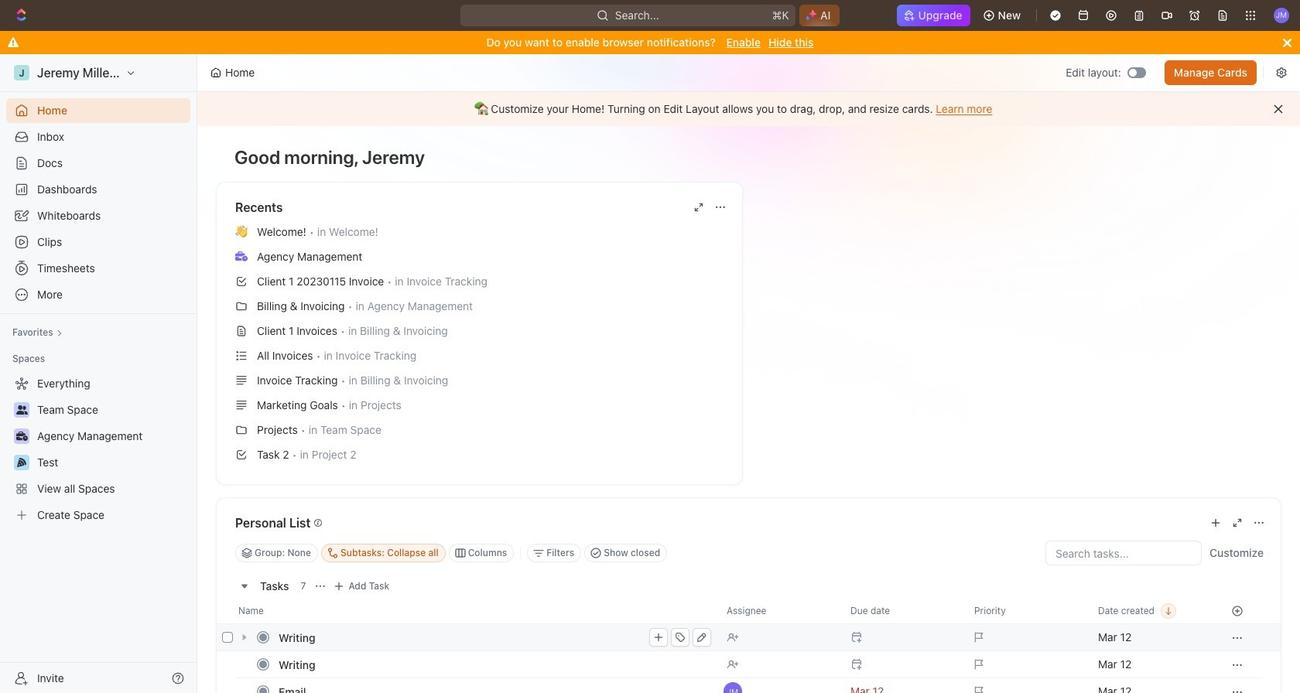 Task type: vqa. For each thing, say whether or not it's contained in the screenshot.
user group icon
yes



Task type: describe. For each thing, give the bounding box(es) containing it.
1 horizontal spatial business time image
[[235, 251, 248, 261]]

Search tasks... text field
[[1046, 542, 1201, 565]]

jeremy miller's workspace, , element
[[14, 65, 29, 80]]



Task type: locate. For each thing, give the bounding box(es) containing it.
1 vertical spatial business time image
[[16, 432, 27, 441]]

0 horizontal spatial business time image
[[16, 432, 27, 441]]

business time image
[[235, 251, 248, 261], [16, 432, 27, 441]]

pizza slice image
[[17, 458, 26, 467]]

user group image
[[16, 406, 27, 415]]

0 vertical spatial business time image
[[235, 251, 248, 261]]

tree
[[6, 371, 190, 528]]

sidebar navigation
[[0, 54, 200, 693]]

alert
[[197, 92, 1300, 126]]

tree inside sidebar 'navigation'
[[6, 371, 190, 528]]



